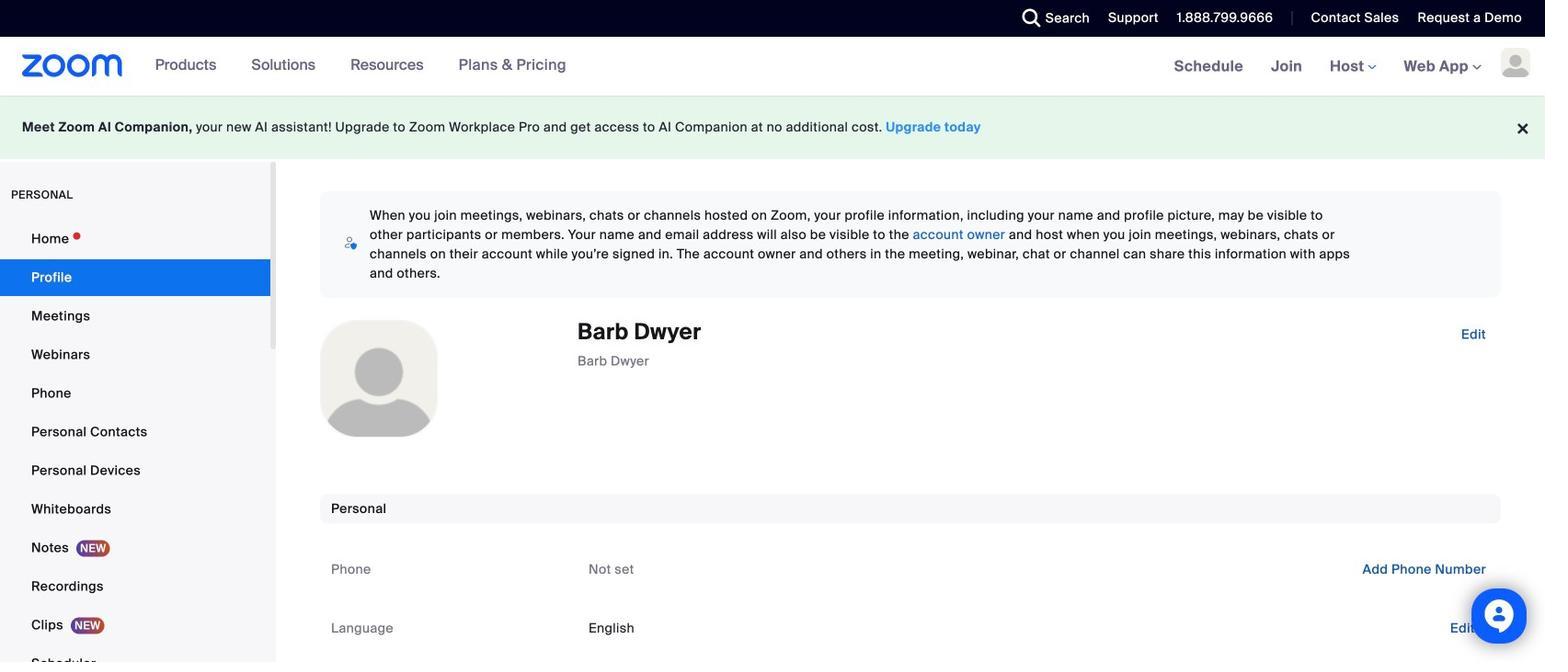 Task type: locate. For each thing, give the bounding box(es) containing it.
banner
[[0, 37, 1546, 97]]

footer
[[0, 96, 1546, 159]]

user photo image
[[321, 321, 437, 437]]



Task type: vqa. For each thing, say whether or not it's contained in the screenshot.
Home
no



Task type: describe. For each thing, give the bounding box(es) containing it.
meetings navigation
[[1161, 37, 1546, 97]]

zoom logo image
[[22, 54, 123, 77]]

edit user photo image
[[364, 371, 394, 387]]

personal menu menu
[[0, 221, 271, 663]]

profile picture image
[[1502, 48, 1531, 77]]

product information navigation
[[141, 37, 581, 96]]



